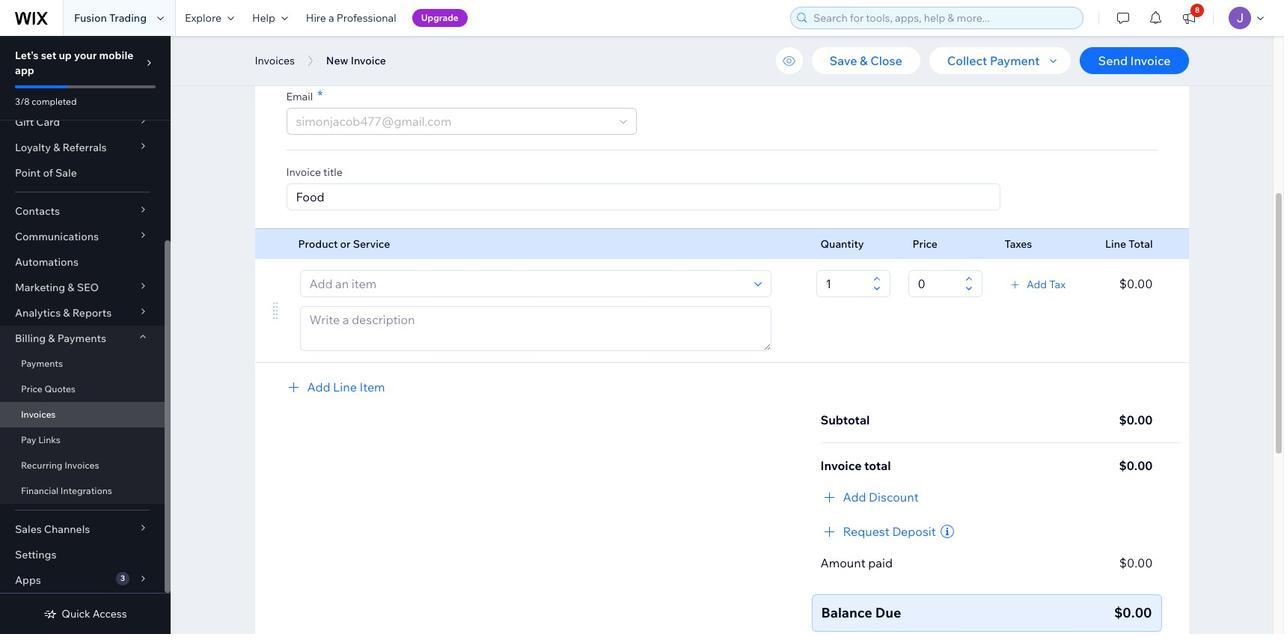 Task type: vqa. For each thing, say whether or not it's contained in the screenshot.
topmost Once
no



Task type: locate. For each thing, give the bounding box(es) containing it.
add inside "button"
[[307, 380, 331, 395]]

0 horizontal spatial add
[[307, 380, 331, 395]]

2 horizontal spatial add
[[1027, 278, 1048, 291]]

0 vertical spatial invoices
[[255, 54, 295, 67]]

settings
[[15, 548, 56, 562]]

recurring invoices
[[21, 460, 99, 471]]

0 horizontal spatial invoices
[[21, 409, 56, 420]]

0 horizontal spatial price
[[21, 383, 42, 395]]

price quotes link
[[0, 377, 165, 402]]

1 horizontal spatial add
[[844, 490, 867, 505]]

3/8
[[15, 96, 30, 107]]

payments up price quotes
[[21, 358, 63, 369]]

2 horizontal spatial invoices
[[255, 54, 295, 67]]

invoices down pay links link
[[65, 460, 99, 471]]

invoices down help button
[[255, 54, 295, 67]]

gift card
[[15, 115, 60, 129]]

$0.00 for due
[[1115, 604, 1153, 621]]

mobile
[[99, 49, 134, 62]]

0 horizontal spatial line
[[333, 380, 357, 395]]

let's
[[15, 49, 39, 62]]

2 vertical spatial invoices
[[65, 460, 99, 471]]

billing & payments
[[15, 332, 106, 345]]

& for save
[[860, 53, 868, 68]]

total
[[865, 458, 892, 473]]

& for loyalty
[[53, 141, 60, 154]]

* down "hire a professional" on the top left of the page
[[339, 28, 345, 46]]

completed
[[32, 96, 77, 107]]

1 vertical spatial line
[[333, 380, 357, 395]]

& right loyalty
[[53, 141, 60, 154]]

0 vertical spatial add
[[1027, 278, 1048, 291]]

apps
[[15, 574, 41, 587]]

price quotes
[[21, 383, 76, 395]]

Choose a contact field
[[292, 50, 979, 76]]

due
[[876, 604, 902, 621]]

line left total
[[1106, 237, 1127, 251]]

save
[[830, 53, 858, 68]]

0 vertical spatial payments
[[57, 332, 106, 345]]

add for add line item
[[307, 380, 331, 395]]

*
[[339, 28, 345, 46], [318, 87, 323, 104]]

0 horizontal spatial *
[[318, 87, 323, 104]]

add for add tax
[[1027, 278, 1048, 291]]

& left reports
[[63, 306, 70, 320]]

explore
[[185, 11, 222, 25]]

financial integrations link
[[0, 478, 165, 504]]

1 horizontal spatial line
[[1106, 237, 1127, 251]]

1 horizontal spatial *
[[339, 28, 345, 46]]

0 vertical spatial line
[[1106, 237, 1127, 251]]

* for customer *
[[339, 28, 345, 46]]

1 vertical spatial price
[[21, 383, 42, 395]]

referrals
[[63, 141, 107, 154]]

price for price quotes
[[21, 383, 42, 395]]

analytics & reports button
[[0, 300, 165, 326]]

invoices
[[255, 54, 295, 67], [21, 409, 56, 420], [65, 460, 99, 471]]

financial integrations
[[21, 485, 112, 496]]

2 vertical spatial add
[[844, 490, 867, 505]]

add discount button
[[821, 488, 928, 506]]

billing
[[15, 332, 46, 345]]

invoices for invoices button
[[255, 54, 295, 67]]

recurring
[[21, 460, 62, 471]]

tax
[[1050, 278, 1066, 291]]

$0.00
[[1120, 276, 1153, 291], [1120, 413, 1153, 428], [1120, 458, 1153, 473], [1120, 556, 1153, 571], [1115, 604, 1153, 621]]

line left item
[[333, 380, 357, 395]]

& inside 'analytics & reports' popup button
[[63, 306, 70, 320]]

1 horizontal spatial invoices
[[65, 460, 99, 471]]

0 vertical spatial price
[[913, 237, 938, 251]]

amount paid
[[821, 556, 893, 571]]

contacts
[[15, 204, 60, 218]]

None text field
[[822, 271, 869, 297]]

customer inside the customer *
[[286, 31, 335, 45]]

paid
[[869, 556, 893, 571]]

save & close
[[830, 53, 903, 68]]

0 vertical spatial *
[[339, 28, 345, 46]]

payments
[[57, 332, 106, 345], [21, 358, 63, 369]]

& for marketing
[[68, 281, 75, 294]]

customer inside button
[[1079, 33, 1134, 48]]

* for email *
[[318, 87, 323, 104]]

& right billing
[[48, 332, 55, 345]]

invoices for invoices link
[[21, 409, 56, 420]]

price
[[913, 237, 938, 251], [21, 383, 42, 395]]

edit customer info button
[[1031, 31, 1158, 49]]

integrations
[[61, 485, 112, 496]]

analytics & reports
[[15, 306, 112, 320]]

& for billing
[[48, 332, 55, 345]]

1 horizontal spatial customer
[[1079, 33, 1134, 48]]

& right save on the right of page
[[860, 53, 868, 68]]

item
[[360, 380, 385, 395]]

line
[[1106, 237, 1127, 251], [333, 380, 357, 395]]

& inside billing & payments popup button
[[48, 332, 55, 345]]

help
[[252, 11, 275, 25]]

add left item
[[307, 380, 331, 395]]

None text field
[[914, 271, 961, 297]]

invoice down info
[[1131, 53, 1171, 68]]

quantity
[[821, 237, 865, 251]]

Write a description text field
[[301, 307, 771, 350]]

Search for tools, apps, help & more... field
[[809, 7, 1079, 28]]

marketing & seo
[[15, 281, 99, 294]]

add line item button
[[285, 378, 385, 396]]

invoice
[[1131, 53, 1171, 68], [351, 54, 386, 67], [286, 165, 321, 179], [821, 458, 862, 473]]

edit customer info
[[1054, 33, 1158, 48]]

quotes
[[44, 383, 76, 395]]

add left tax
[[1027, 278, 1048, 291]]

or
[[340, 237, 351, 251]]

& inside save & close button
[[860, 53, 868, 68]]

add
[[1027, 278, 1048, 291], [307, 380, 331, 395], [844, 490, 867, 505]]

trading
[[109, 11, 147, 25]]

sales
[[15, 523, 42, 536]]

invoices inside invoices link
[[21, 409, 56, 420]]

1 vertical spatial invoices
[[21, 409, 56, 420]]

pay links link
[[0, 428, 165, 453]]

total
[[1129, 237, 1153, 251]]

customer
[[286, 31, 335, 45], [1079, 33, 1134, 48]]

1 vertical spatial add
[[307, 380, 331, 395]]

customer down hire
[[286, 31, 335, 45]]

invoice left title
[[286, 165, 321, 179]]

1 vertical spatial *
[[318, 87, 323, 104]]

customer up send
[[1079, 33, 1134, 48]]

& inside marketing & seo popup button
[[68, 281, 75, 294]]

invoices inside invoices button
[[255, 54, 295, 67]]

close
[[871, 53, 903, 68]]

* right email
[[318, 87, 323, 104]]

new
[[326, 54, 349, 67]]

invoice total
[[821, 458, 892, 473]]

& inside loyalty & referrals popup button
[[53, 141, 60, 154]]

a
[[329, 11, 334, 25]]

invoice title
[[286, 165, 343, 179]]

add inside 'button'
[[844, 490, 867, 505]]

& left seo
[[68, 281, 75, 294]]

sales channels
[[15, 523, 90, 536]]

payments up "payments" link
[[57, 332, 106, 345]]

hire a professional
[[306, 11, 397, 25]]

communications button
[[0, 224, 165, 249]]

point of sale
[[15, 166, 77, 180]]

1 horizontal spatial price
[[913, 237, 938, 251]]

help button
[[243, 0, 297, 36]]

add down invoice total
[[844, 490, 867, 505]]

invoices up pay links
[[21, 409, 56, 420]]

0 horizontal spatial customer
[[286, 31, 335, 45]]

reports
[[72, 306, 112, 320]]

invoices inside recurring invoices "link"
[[65, 460, 99, 471]]

price inside sidebar "element"
[[21, 383, 42, 395]]

fusion trading
[[74, 11, 147, 25]]

invoice right new
[[351, 54, 386, 67]]



Task type: describe. For each thing, give the bounding box(es) containing it.
email *
[[286, 87, 323, 104]]

Invoice title field
[[292, 184, 996, 210]]

sales channels button
[[0, 517, 165, 542]]

card
[[36, 115, 60, 129]]

upgrade
[[421, 12, 459, 23]]

edit
[[1054, 33, 1076, 48]]

channels
[[44, 523, 90, 536]]

payment
[[991, 53, 1040, 68]]

fusion
[[74, 11, 107, 25]]

title
[[324, 165, 343, 179]]

automations
[[15, 255, 79, 269]]

let's set up your mobile app
[[15, 49, 134, 77]]

analytics
[[15, 306, 61, 320]]

gift
[[15, 115, 34, 129]]

up
[[59, 49, 72, 62]]

line inside "button"
[[333, 380, 357, 395]]

sidebar element
[[0, 0, 171, 634]]

quick access button
[[44, 607, 127, 621]]

line total
[[1106, 237, 1153, 251]]

invoices link
[[0, 402, 165, 428]]

request
[[844, 524, 890, 539]]

service
[[353, 237, 390, 251]]

taxes
[[1005, 237, 1033, 251]]

your
[[74, 49, 97, 62]]

payments link
[[0, 351, 165, 377]]

professional
[[337, 11, 397, 25]]

product or service
[[298, 237, 390, 251]]

links
[[38, 434, 61, 446]]

add for add discount
[[844, 490, 867, 505]]

Add an item field
[[305, 271, 750, 297]]

contacts button
[[0, 198, 165, 224]]

pay
[[21, 434, 36, 446]]

gift card button
[[0, 109, 165, 135]]

discount
[[869, 490, 919, 505]]

new invoice button
[[319, 49, 394, 72]]

3
[[121, 574, 125, 583]]

add tax
[[1027, 278, 1066, 291]]

deposit
[[893, 524, 937, 539]]

invoice inside button
[[1131, 53, 1171, 68]]

balance
[[822, 604, 873, 621]]

point of sale link
[[0, 160, 165, 186]]

pay links
[[21, 434, 61, 446]]

marketing
[[15, 281, 65, 294]]

save & close button
[[812, 47, 921, 74]]

email
[[286, 90, 313, 103]]

point
[[15, 166, 41, 180]]

8 button
[[1173, 0, 1206, 36]]

customer *
[[286, 28, 345, 46]]

$0.00 for paid
[[1120, 556, 1153, 571]]

invoice left total
[[821, 458, 862, 473]]

access
[[93, 607, 127, 621]]

upgrade button
[[412, 9, 468, 27]]

send invoice
[[1099, 53, 1171, 68]]

quick
[[62, 607, 90, 621]]

& for analytics
[[63, 306, 70, 320]]

invoice inside button
[[351, 54, 386, 67]]

add tax button
[[1009, 278, 1066, 291]]

loyalty & referrals button
[[0, 135, 165, 160]]

send
[[1099, 53, 1128, 68]]

info
[[1136, 33, 1158, 48]]

send invoice button
[[1081, 47, 1189, 74]]

payments inside popup button
[[57, 332, 106, 345]]

billing & payments button
[[0, 326, 165, 351]]

request deposit button
[[821, 523, 939, 541]]

amount
[[821, 556, 866, 571]]

3/8 completed
[[15, 96, 77, 107]]

$0.00 for total
[[1120, 458, 1153, 473]]

of
[[43, 166, 53, 180]]

add line item
[[307, 380, 385, 395]]

financial
[[21, 485, 59, 496]]

invoices button
[[247, 49, 302, 72]]

request deposit
[[844, 524, 937, 539]]

new invoice
[[326, 54, 386, 67]]

Email field
[[292, 109, 615, 134]]

sale
[[55, 166, 77, 180]]

add discount
[[844, 490, 919, 505]]

marketing & seo button
[[0, 275, 165, 300]]

set
[[41, 49, 56, 62]]

hire a professional link
[[297, 0, 406, 36]]

1 vertical spatial payments
[[21, 358, 63, 369]]

price for price
[[913, 237, 938, 251]]

product
[[298, 237, 338, 251]]

app
[[15, 64, 34, 77]]



